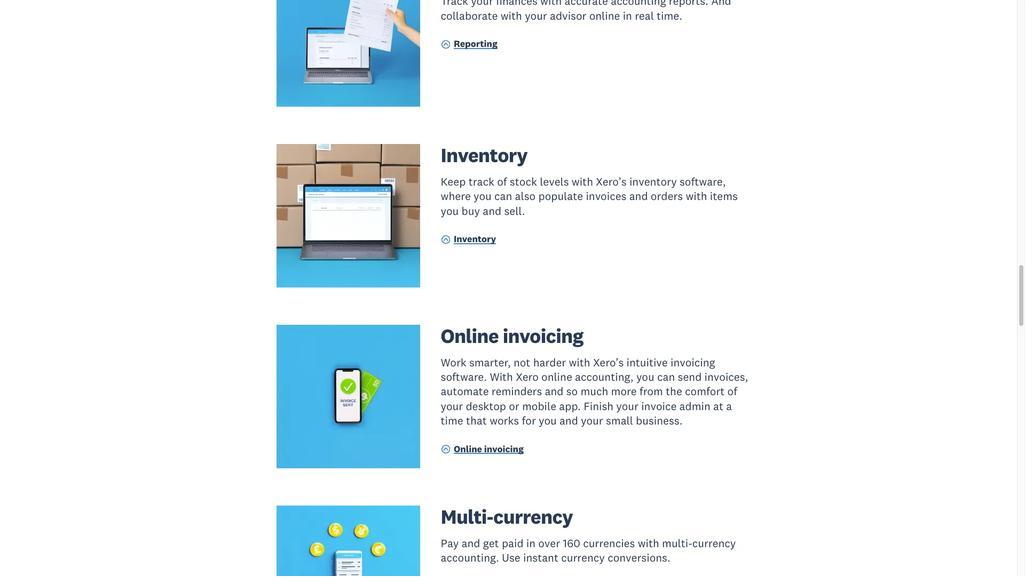 Task type: locate. For each thing, give the bounding box(es) containing it.
invoicing up 'harder'
[[503, 324, 584, 349]]

invoicing inside work smarter, not harder with xero's intuitive invoicing software. with xero online accounting, you can send invoices, automate reminders and so much more from the comfort of your desktop or mobile app. finish your invoice admin at a time that works for you and your small business.
[[671, 356, 716, 370]]

track
[[469, 175, 495, 189]]

0 vertical spatial online
[[590, 8, 620, 23]]

works
[[490, 414, 519, 428]]

orders
[[651, 189, 683, 204]]

where
[[441, 189, 471, 204]]

also
[[515, 189, 536, 204]]

software.
[[441, 370, 487, 385]]

2 vertical spatial invoicing
[[484, 444, 524, 456]]

can
[[495, 189, 513, 204], [658, 370, 675, 385]]

multi-currency
[[441, 505, 573, 530]]

inventory down buy
[[454, 234, 496, 245]]

online
[[441, 324, 499, 349], [454, 444, 482, 456]]

and left so
[[545, 385, 564, 399]]

track your finances with accurate accounting reports. and collaborate with your advisor online in real time.
[[441, 0, 732, 23]]

1 vertical spatial in
[[527, 537, 536, 551]]

your down more at the bottom of page
[[617, 399, 639, 414]]

1 horizontal spatial of
[[728, 385, 738, 399]]

0 vertical spatial inventory
[[441, 143, 528, 168]]

xero's inside keep track of stock levels with xero's inventory software, where you can also populate invoices and orders with items you buy and sell.
[[596, 175, 627, 189]]

online down that at the left bottom of the page
[[454, 444, 482, 456]]

at
[[714, 399, 724, 414]]

1 horizontal spatial online
[[590, 8, 620, 23]]

1 horizontal spatial in
[[623, 8, 632, 23]]

and inside pay and get paid in over 160 currencies with multi-currency accounting. use instant currency conversions.
[[462, 537, 481, 551]]

160
[[563, 537, 581, 551]]

of up a
[[728, 385, 738, 399]]

inventory
[[441, 143, 528, 168], [454, 234, 496, 245]]

and
[[712, 0, 732, 8]]

1 vertical spatial online invoicing
[[454, 444, 524, 456]]

xero's inside work smarter, not harder with xero's intuitive invoicing software. with xero online accounting, you can send invoices, automate reminders and so much more from the comfort of your desktop or mobile app. finish your invoice admin at a time that works for you and your small business.
[[593, 356, 624, 370]]

online invoicing button
[[441, 444, 524, 458]]

1 vertical spatial of
[[728, 385, 738, 399]]

1 vertical spatial invoicing
[[671, 356, 716, 370]]

advisor
[[550, 8, 587, 23]]

you down mobile at the bottom right of page
[[539, 414, 557, 428]]

your up collaborate
[[471, 0, 494, 8]]

1 vertical spatial can
[[658, 370, 675, 385]]

online
[[590, 8, 620, 23], [542, 370, 573, 385]]

with up conversions.
[[638, 537, 660, 551]]

invoicing
[[503, 324, 584, 349], [671, 356, 716, 370], [484, 444, 524, 456]]

with up accounting,
[[569, 356, 591, 370]]

of
[[497, 175, 507, 189], [728, 385, 738, 399]]

1 vertical spatial xero's
[[593, 356, 624, 370]]

1 vertical spatial online
[[542, 370, 573, 385]]

online invoicing down that at the left bottom of the page
[[454, 444, 524, 456]]

0 horizontal spatial online
[[542, 370, 573, 385]]

work smarter, not harder with xero's intuitive invoicing software. with xero online accounting, you can send invoices, automate reminders and so much more from the comfort of your desktop or mobile app. finish your invoice admin at a time that works for you and your small business.
[[441, 356, 749, 428]]

sell.
[[505, 204, 525, 218]]

online down 'harder'
[[542, 370, 573, 385]]

automate
[[441, 385, 489, 399]]

instant
[[524, 551, 559, 566]]

finances
[[496, 0, 538, 8]]

inventory up track
[[441, 143, 528, 168]]

1 vertical spatial online
[[454, 444, 482, 456]]

with down software,
[[686, 189, 708, 204]]

xero's up accounting,
[[593, 356, 624, 370]]

inventory button
[[441, 233, 496, 248]]

collaborate
[[441, 8, 498, 23]]

can up the
[[658, 370, 675, 385]]

time
[[441, 414, 464, 428]]

1 vertical spatial inventory
[[454, 234, 496, 245]]

online down accurate
[[590, 8, 620, 23]]

0 horizontal spatial in
[[527, 537, 536, 551]]

your
[[471, 0, 494, 8], [525, 8, 547, 23], [441, 399, 463, 414], [617, 399, 639, 414], [581, 414, 604, 428]]

and up accounting.
[[462, 537, 481, 551]]

so
[[567, 385, 578, 399]]

online invoicing
[[441, 324, 584, 349], [454, 444, 524, 456]]

pay and get paid in over 160 currencies with multi-currency accounting. use instant currency conversions.
[[441, 537, 736, 566]]

in up instant
[[527, 537, 536, 551]]

xero's up "invoices"
[[596, 175, 627, 189]]

from
[[640, 385, 663, 399]]

invoicing up send
[[671, 356, 716, 370]]

in down accounting
[[623, 8, 632, 23]]

0 vertical spatial in
[[623, 8, 632, 23]]

of right track
[[497, 175, 507, 189]]

stock
[[510, 175, 537, 189]]

in inside track your finances with accurate accounting reports. and collaborate with your advisor online in real time.
[[623, 8, 632, 23]]

currency
[[494, 505, 573, 530], [693, 537, 736, 551], [562, 551, 605, 566]]

reports.
[[669, 0, 709, 8]]

with up populate
[[572, 175, 594, 189]]

your up time
[[441, 399, 463, 414]]

xero's
[[596, 175, 627, 189], [593, 356, 624, 370]]

of inside work smarter, not harder with xero's intuitive invoicing software. with xero online accounting, you can send invoices, automate reminders and so much more from the comfort of your desktop or mobile app. finish your invoice admin at a time that works for you and your small business.
[[728, 385, 738, 399]]

can inside work smarter, not harder with xero's intuitive invoicing software. with xero online accounting, you can send invoices, automate reminders and so much more from the comfort of your desktop or mobile app. finish your invoice admin at a time that works for you and your small business.
[[658, 370, 675, 385]]

you
[[474, 189, 492, 204], [441, 204, 459, 218], [637, 370, 655, 385], [539, 414, 557, 428]]

invoicing inside button
[[484, 444, 524, 456]]

business.
[[636, 414, 683, 428]]

0 horizontal spatial of
[[497, 175, 507, 189]]

and
[[630, 189, 648, 204], [483, 204, 502, 218], [545, 385, 564, 399], [560, 414, 579, 428], [462, 537, 481, 551]]

keep track of stock levels with xero's inventory software, where you can also populate invoices and orders with items you buy and sell.
[[441, 175, 738, 218]]

send
[[678, 370, 702, 385]]

with inside pay and get paid in over 160 currencies with multi-currency accounting. use instant currency conversions.
[[638, 537, 660, 551]]

or
[[509, 399, 520, 414]]

0 vertical spatial can
[[495, 189, 513, 204]]

you down track
[[474, 189, 492, 204]]

desktop
[[466, 399, 506, 414]]

you down where
[[441, 204, 459, 218]]

you down intuitive
[[637, 370, 655, 385]]

intuitive
[[627, 356, 668, 370]]

0 vertical spatial of
[[497, 175, 507, 189]]

smarter,
[[470, 356, 511, 370]]

invoicing down works
[[484, 444, 524, 456]]

online invoicing up not
[[441, 324, 584, 349]]

with
[[541, 0, 562, 8], [501, 8, 522, 23], [572, 175, 594, 189], [686, 189, 708, 204], [569, 356, 591, 370], [638, 537, 660, 551]]

multi-
[[662, 537, 693, 551]]

in
[[623, 8, 632, 23], [527, 537, 536, 551]]

can up the sell. at top
[[495, 189, 513, 204]]

more
[[611, 385, 637, 399]]

mobile
[[522, 399, 557, 414]]

0 vertical spatial xero's
[[596, 175, 627, 189]]

0 horizontal spatial can
[[495, 189, 513, 204]]

1 horizontal spatial can
[[658, 370, 675, 385]]

populate
[[539, 189, 583, 204]]

admin
[[680, 399, 711, 414]]

with
[[490, 370, 513, 385]]

online up work at the bottom left of the page
[[441, 324, 499, 349]]



Task type: describe. For each thing, give the bounding box(es) containing it.
accounting
[[611, 0, 667, 8]]

the
[[666, 385, 683, 399]]

invoices,
[[705, 370, 749, 385]]

can inside keep track of stock levels with xero's inventory software, where you can also populate invoices and orders with items you buy and sell.
[[495, 189, 513, 204]]

with down finances
[[501, 8, 522, 23]]

track
[[441, 0, 469, 8]]

and down app. on the right bottom of page
[[560, 414, 579, 428]]

buy
[[462, 204, 480, 218]]

0 vertical spatial invoicing
[[503, 324, 584, 349]]

accounting.
[[441, 551, 499, 566]]

reminders
[[492, 385, 542, 399]]

a
[[727, 399, 733, 414]]

online inside track your finances with accurate accounting reports. and collaborate with your advisor online in real time.
[[590, 8, 620, 23]]

reporting button
[[441, 38, 498, 52]]

work
[[441, 356, 467, 370]]

conversions.
[[608, 551, 671, 566]]

not
[[514, 356, 531, 370]]

app.
[[560, 399, 581, 414]]

accounting,
[[575, 370, 634, 385]]

and down inventory
[[630, 189, 648, 204]]

pay
[[441, 537, 459, 551]]

with inside work smarter, not harder with xero's intuitive invoicing software. with xero online accounting, you can send invoices, automate reminders and so much more from the comfort of your desktop or mobile app. finish your invoice admin at a time that works for you and your small business.
[[569, 356, 591, 370]]

get
[[483, 537, 499, 551]]

time.
[[657, 8, 683, 23]]

inventory
[[630, 175, 677, 189]]

software,
[[680, 175, 726, 189]]

multi-
[[441, 505, 494, 530]]

small
[[606, 414, 634, 428]]

your down finish
[[581, 414, 604, 428]]

and right buy
[[483, 204, 502, 218]]

paid
[[502, 537, 524, 551]]

accurate
[[565, 0, 608, 8]]

currencies
[[583, 537, 635, 551]]

of inside keep track of stock levels with xero's inventory software, where you can also populate invoices and orders with items you buy and sell.
[[497, 175, 507, 189]]

keep
[[441, 175, 466, 189]]

use
[[502, 551, 521, 566]]

items
[[710, 189, 738, 204]]

real
[[635, 8, 654, 23]]

for
[[522, 414, 536, 428]]

much
[[581, 385, 609, 399]]

inventory inside button
[[454, 234, 496, 245]]

in inside pay and get paid in over 160 currencies with multi-currency accounting. use instant currency conversions.
[[527, 537, 536, 551]]

online inside button
[[454, 444, 482, 456]]

0 vertical spatial online
[[441, 324, 499, 349]]

online inside work smarter, not harder with xero's intuitive invoicing software. with xero online accounting, you can send invoices, automate reminders and so much more from the comfort of your desktop or mobile app. finish your invoice admin at a time that works for you and your small business.
[[542, 370, 573, 385]]

that
[[466, 414, 487, 428]]

invoice
[[642, 399, 677, 414]]

xero
[[516, 370, 539, 385]]

levels
[[540, 175, 569, 189]]

online invoicing inside button
[[454, 444, 524, 456]]

finish
[[584, 399, 614, 414]]

invoices
[[586, 189, 627, 204]]

reporting
[[454, 38, 498, 50]]

over
[[539, 537, 560, 551]]

comfort
[[685, 385, 725, 399]]

harder
[[534, 356, 566, 370]]

your down finances
[[525, 8, 547, 23]]

0 vertical spatial online invoicing
[[441, 324, 584, 349]]

with up advisor
[[541, 0, 562, 8]]



Task type: vqa. For each thing, say whether or not it's contained in the screenshot.
online inside the Track your finances with accurate accounting reports. And collaborate with your advisor online in real time.
yes



